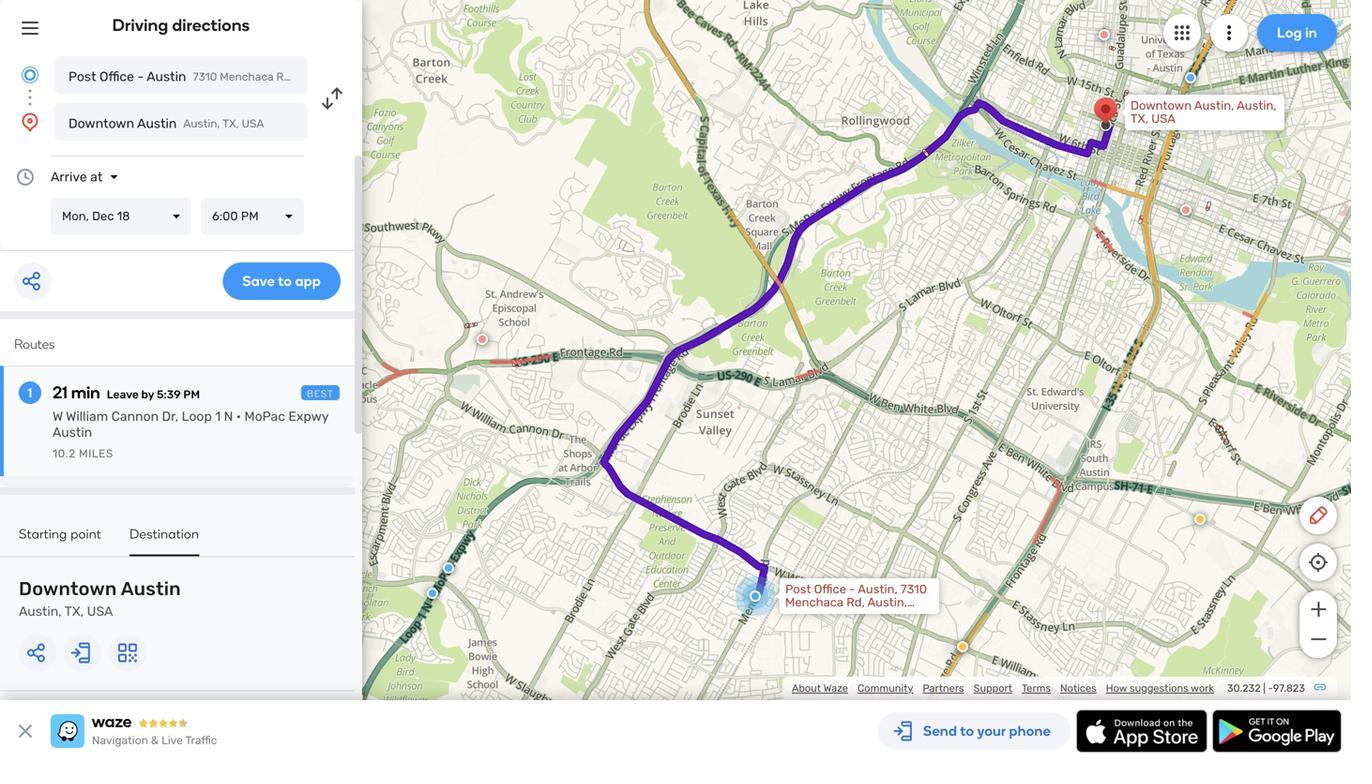 Task type: vqa. For each thing, say whether or not it's contained in the screenshot.
80.843
no



Task type: locate. For each thing, give the bounding box(es) containing it.
downtown austin austin, tx, usa
[[68, 116, 264, 131], [19, 578, 181, 620]]

post
[[68, 69, 96, 84], [785, 583, 811, 597]]

point
[[71, 526, 101, 542]]

1 horizontal spatial office
[[814, 583, 846, 597]]

2 horizontal spatial police image
[[1185, 72, 1196, 84]]

1 vertical spatial road closed image
[[477, 334, 488, 345]]

best
[[307, 388, 334, 400]]

pencil image
[[1307, 505, 1329, 527]]

0 vertical spatial -
[[137, 69, 144, 84]]

-
[[137, 69, 144, 84], [849, 583, 855, 597], [1268, 683, 1273, 695]]

1 left the 21
[[28, 385, 32, 401]]

0 vertical spatial police image
[[1185, 72, 1196, 84]]

starting point button
[[19, 526, 101, 555]]

6:00
[[212, 209, 238, 224]]

pm
[[241, 209, 259, 224], [183, 388, 200, 402]]

1 vertical spatial downtown austin austin, tx, usa
[[19, 578, 181, 620]]

hazard image
[[1194, 514, 1206, 525], [957, 642, 968, 653]]

expwy
[[288, 409, 329, 425]]

2 horizontal spatial tx,
[[1131, 112, 1148, 126]]

0 vertical spatial downtown austin austin, tx, usa
[[68, 116, 264, 131]]

austin
[[147, 69, 186, 84], [137, 116, 177, 131], [53, 425, 92, 441], [121, 578, 181, 600]]

austin,
[[1194, 99, 1234, 113], [1237, 99, 1277, 113], [183, 117, 220, 130], [858, 583, 898, 597], [867, 596, 907, 610], [19, 604, 62, 620]]

- right |
[[1268, 683, 1273, 695]]

downtown
[[1131, 99, 1192, 113], [68, 116, 134, 131], [19, 578, 117, 600]]

road closed image
[[1180, 205, 1192, 216], [477, 334, 488, 345]]

1 vertical spatial pm
[[183, 388, 200, 402]]

0 horizontal spatial police image
[[352, 692, 363, 704]]

1 vertical spatial post
[[785, 583, 811, 597]]

post inside post office - austin button
[[68, 69, 96, 84]]

mon,
[[62, 209, 89, 224]]

n
[[224, 409, 233, 425]]

post office - austin
[[68, 69, 186, 84]]

usa
[[1151, 112, 1176, 126], [242, 117, 264, 130], [87, 604, 113, 620]]

1 horizontal spatial pm
[[241, 209, 259, 224]]

link image
[[1313, 680, 1328, 695]]

97.823
[[1273, 683, 1305, 695]]

office
[[99, 69, 134, 84], [814, 583, 846, 597]]

0 horizontal spatial post
[[68, 69, 96, 84]]

dr,
[[162, 409, 178, 425]]

1 inside w william cannon dr, loop 1 n • mopac expwy austin 10.2 miles
[[215, 409, 221, 425]]

clock image
[[14, 166, 37, 189]]

1 vertical spatial police image
[[427, 588, 438, 600]]

office left rd,
[[814, 583, 846, 597]]

1 horizontal spatial post
[[785, 583, 811, 597]]

office down driving
[[99, 69, 134, 84]]

•
[[236, 409, 241, 425]]

1 vertical spatial 1
[[215, 409, 221, 425]]

1 vertical spatial office
[[814, 583, 846, 597]]

10.2
[[53, 448, 76, 461]]

7310
[[901, 583, 927, 597]]

0 horizontal spatial pm
[[183, 388, 200, 402]]

austin down william at the left bottom of page
[[53, 425, 92, 441]]

0 vertical spatial pm
[[241, 209, 259, 224]]

- up the united
[[849, 583, 855, 597]]

leave
[[107, 388, 139, 402]]

partners link
[[923, 683, 964, 695]]

6:00 pm
[[212, 209, 259, 224]]

- inside button
[[137, 69, 144, 84]]

about waze community partners support terms notices how suggestions work
[[792, 683, 1214, 695]]

0 horizontal spatial hazard image
[[957, 642, 968, 653]]

- down driving
[[137, 69, 144, 84]]

2 horizontal spatial -
[[1268, 683, 1273, 695]]

starting
[[19, 526, 67, 542]]

post inside post office - austin, 7310 menchaca rd, austin, texas, united states
[[785, 583, 811, 597]]

austin down "driving directions"
[[147, 69, 186, 84]]

usa inside downtown austin, austin, tx, usa
[[1151, 112, 1176, 126]]

destination button
[[130, 526, 199, 557]]

office inside post office - austin, 7310 menchaca rd, austin, texas, united states
[[814, 583, 846, 597]]

- inside post office - austin, 7310 menchaca rd, austin, texas, united states
[[849, 583, 855, 597]]

post up texas,
[[785, 583, 811, 597]]

downtown inside downtown austin, austin, tx, usa
[[1131, 99, 1192, 113]]

1
[[28, 385, 32, 401], [215, 409, 221, 425]]

0 vertical spatial downtown
[[1131, 99, 1192, 113]]

office inside button
[[99, 69, 134, 84]]

by
[[141, 388, 154, 402]]

rd,
[[847, 596, 865, 610]]

police image
[[1185, 72, 1196, 84], [427, 588, 438, 600], [352, 692, 363, 704]]

austin down destination button on the left bottom
[[121, 578, 181, 600]]

2 horizontal spatial usa
[[1151, 112, 1176, 126]]

0 horizontal spatial office
[[99, 69, 134, 84]]

1 horizontal spatial police image
[[427, 588, 438, 600]]

suggestions
[[1130, 683, 1188, 695]]

how
[[1106, 683, 1127, 695]]

pm inside 21 min leave by 5:39 pm
[[183, 388, 200, 402]]

waze
[[823, 683, 848, 695]]

current location image
[[19, 64, 41, 86]]

1 horizontal spatial hazard image
[[1194, 514, 1206, 525]]

1 horizontal spatial 1
[[215, 409, 221, 425]]

1 horizontal spatial -
[[849, 583, 855, 597]]

2 vertical spatial -
[[1268, 683, 1273, 695]]

1 vertical spatial -
[[849, 583, 855, 597]]

directions
[[172, 15, 250, 35]]

about waze link
[[792, 683, 848, 695]]

1 vertical spatial downtown
[[68, 116, 134, 131]]

w william cannon dr, loop 1 n • mopac expwy austin 10.2 miles
[[53, 409, 329, 461]]

1 horizontal spatial road closed image
[[1180, 205, 1192, 216]]

pm right 6:00
[[241, 209, 259, 224]]

william
[[66, 409, 108, 425]]

downtown austin austin, tx, usa down post office - austin button
[[68, 116, 264, 131]]

destination
[[130, 526, 199, 542]]

routes
[[14, 336, 55, 352]]

miles
[[79, 448, 113, 461]]

0 vertical spatial road closed image
[[1180, 205, 1192, 216]]

w
[[53, 409, 63, 425]]

18
[[117, 209, 130, 224]]

post for post office - austin
[[68, 69, 96, 84]]

0 vertical spatial office
[[99, 69, 134, 84]]

downtown austin, austin, tx, usa
[[1131, 99, 1277, 126]]

terms link
[[1022, 683, 1051, 695]]

navigation & live traffic
[[92, 735, 217, 748]]

downtown austin austin, tx, usa down the point
[[19, 578, 181, 620]]

0 horizontal spatial road closed image
[[477, 334, 488, 345]]

states
[[864, 609, 901, 623]]

how suggestions work link
[[1106, 683, 1214, 695]]

austin inside downtown austin austin, tx, usa
[[121, 578, 181, 600]]

live
[[161, 735, 183, 748]]

0 horizontal spatial -
[[137, 69, 144, 84]]

0 horizontal spatial 1
[[28, 385, 32, 401]]

&
[[151, 735, 159, 748]]

post right current location icon
[[68, 69, 96, 84]]

pm inside list box
[[241, 209, 259, 224]]

pm up loop
[[183, 388, 200, 402]]

0 vertical spatial post
[[68, 69, 96, 84]]

2 vertical spatial downtown
[[19, 578, 117, 600]]

1 left n
[[215, 409, 221, 425]]

support
[[974, 683, 1012, 695]]

post for post office - austin, 7310 menchaca rd, austin, texas, united states
[[785, 583, 811, 597]]

support link
[[974, 683, 1012, 695]]

tx,
[[1131, 112, 1148, 126], [222, 117, 239, 130], [64, 604, 84, 620]]



Task type: describe. For each thing, give the bounding box(es) containing it.
1 horizontal spatial tx,
[[222, 117, 239, 130]]

austin inside w william cannon dr, loop 1 n • mopac expwy austin 10.2 miles
[[53, 425, 92, 441]]

mopac
[[244, 409, 285, 425]]

|
[[1263, 683, 1266, 695]]

6:00 pm list box
[[201, 198, 304, 235]]

- for 97.823
[[1268, 683, 1273, 695]]

post office - austin, 7310 menchaca rd, austin, texas, united states
[[785, 583, 927, 623]]

navigation
[[92, 735, 148, 748]]

0 horizontal spatial tx,
[[64, 604, 84, 620]]

community link
[[858, 683, 913, 695]]

united
[[823, 609, 861, 623]]

notices
[[1060, 683, 1097, 695]]

5:39
[[157, 388, 181, 402]]

about
[[792, 683, 821, 695]]

terms
[[1022, 683, 1051, 695]]

police image
[[443, 563, 454, 574]]

0 vertical spatial hazard image
[[1194, 514, 1206, 525]]

0 horizontal spatial usa
[[87, 604, 113, 620]]

driving directions
[[112, 15, 250, 35]]

30.232 | -97.823
[[1227, 683, 1305, 695]]

dec
[[92, 209, 114, 224]]

30.232
[[1227, 683, 1261, 695]]

menchaca
[[785, 596, 844, 610]]

starting point
[[19, 526, 101, 542]]

texas,
[[785, 609, 820, 623]]

mon, dec 18 list box
[[51, 198, 191, 235]]

office for austin
[[99, 69, 134, 84]]

1 horizontal spatial usa
[[242, 117, 264, 130]]

zoom out image
[[1307, 629, 1330, 651]]

partners
[[923, 683, 964, 695]]

cannon
[[111, 409, 159, 425]]

office for austin,
[[814, 583, 846, 597]]

2 vertical spatial police image
[[352, 692, 363, 704]]

arrive
[[51, 169, 87, 185]]

notices link
[[1060, 683, 1097, 695]]

downtown inside downtown austin austin, tx, usa
[[19, 578, 117, 600]]

- for austin
[[137, 69, 144, 84]]

21
[[53, 383, 68, 403]]

traffic
[[185, 735, 217, 748]]

1 vertical spatial hazard image
[[957, 642, 968, 653]]

road closed image
[[1099, 29, 1110, 40]]

driving
[[112, 15, 168, 35]]

austin down post office - austin button
[[137, 116, 177, 131]]

austin inside button
[[147, 69, 186, 84]]

tx, inside downtown austin, austin, tx, usa
[[1131, 112, 1148, 126]]

21 min leave by 5:39 pm
[[53, 383, 200, 403]]

at
[[90, 169, 103, 185]]

min
[[71, 383, 100, 403]]

0 vertical spatial 1
[[28, 385, 32, 401]]

arrive at
[[51, 169, 103, 185]]

- for austin,
[[849, 583, 855, 597]]

mon, dec 18
[[62, 209, 130, 224]]

work
[[1191, 683, 1214, 695]]

location image
[[19, 111, 41, 133]]

loop
[[182, 409, 212, 425]]

x image
[[14, 721, 37, 743]]

zoom in image
[[1307, 599, 1330, 621]]

post office - austin button
[[54, 56, 308, 94]]

community
[[858, 683, 913, 695]]



